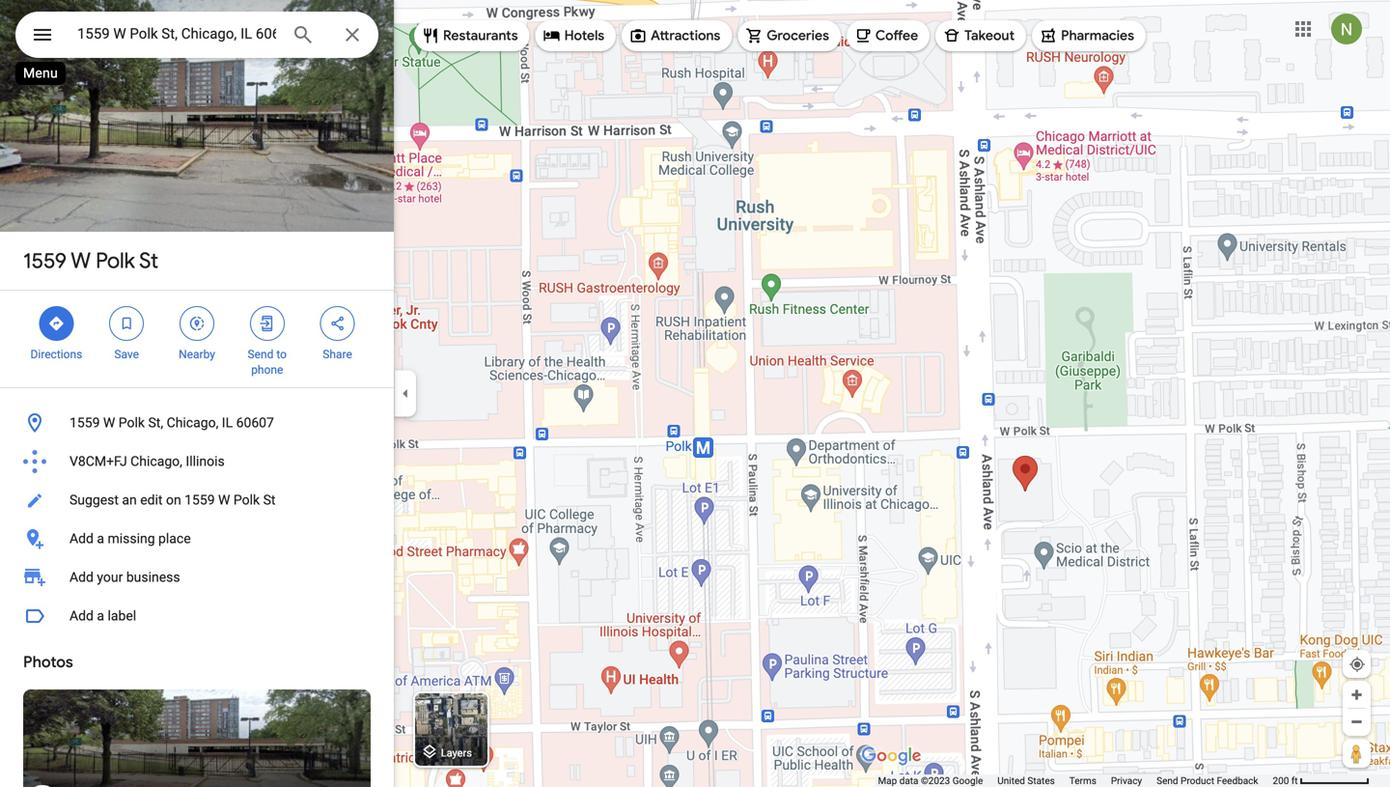 Task type: describe. For each thing, give the bounding box(es) containing it.
map
[[878, 775, 897, 787]]

privacy
[[1111, 775, 1143, 787]]

terms button
[[1070, 775, 1097, 787]]


[[259, 313, 276, 334]]

1559 for 1559 w polk st
[[23, 247, 67, 274]]

states
[[1028, 775, 1055, 787]]


[[48, 313, 65, 334]]

google
[[953, 775, 983, 787]]

none field inside 1559 w polk st, chicago, il 60607 'field'
[[77, 22, 276, 45]]

add a label button
[[0, 597, 394, 635]]

your
[[97, 569, 123, 585]]

a for missing
[[97, 531, 104, 547]]

suggest an edit on 1559 w polk st button
[[0, 481, 394, 520]]

label
[[108, 608, 136, 624]]

to
[[277, 348, 287, 361]]

1559 w polk st, chicago, il 60607
[[70, 415, 274, 431]]

terms
[[1070, 775, 1097, 787]]

data
[[900, 775, 919, 787]]

add a missing place
[[70, 531, 191, 547]]

add a label
[[70, 608, 136, 624]]

0 horizontal spatial st
[[139, 247, 158, 274]]

st inside button
[[263, 492, 276, 508]]

phone
[[251, 363, 283, 377]]

pharmacies
[[1061, 27, 1135, 44]]

send for send product feedback
[[1157, 775, 1179, 787]]

footer inside the google maps element
[[878, 775, 1273, 787]]

hotels button
[[536, 13, 616, 59]]


[[188, 313, 206, 334]]

suggest an edit on 1559 w polk st
[[70, 492, 276, 508]]

illinois
[[186, 453, 225, 469]]

a for label
[[97, 608, 104, 624]]

business
[[126, 569, 180, 585]]

groceries
[[767, 27, 829, 44]]

0 vertical spatial chicago,
[[167, 415, 219, 431]]

zoom in image
[[1350, 688, 1365, 702]]

missing
[[108, 531, 155, 547]]

1559 W Polk St, Chicago, IL 60607 field
[[15, 12, 379, 58]]

map data ©2023 google
[[878, 775, 983, 787]]

200
[[1273, 775, 1290, 787]]

60607
[[236, 415, 274, 431]]

takeout button
[[936, 13, 1027, 59]]

united states
[[998, 775, 1055, 787]]

1 vertical spatial chicago,
[[131, 453, 182, 469]]

add for add a missing place
[[70, 531, 94, 547]]

send to phone
[[248, 348, 287, 377]]

add a missing place button
[[0, 520, 394, 558]]

200 ft button
[[1273, 775, 1370, 787]]

save
[[114, 348, 139, 361]]

google maps element
[[0, 0, 1391, 787]]

w inside button
[[218, 492, 230, 508]]

add for add a label
[[70, 608, 94, 624]]

feedback
[[1217, 775, 1259, 787]]

ft
[[1292, 775, 1298, 787]]

photos
[[23, 652, 73, 672]]

polk for st
[[96, 247, 135, 274]]

v8cm+fj
[[70, 453, 127, 469]]

groceries button
[[738, 13, 841, 59]]

200 ft
[[1273, 775, 1298, 787]]

send product feedback button
[[1157, 775, 1259, 787]]

1559 w polk st, chicago, il 60607 button
[[0, 404, 394, 442]]

attractions
[[651, 27, 721, 44]]



Task type: vqa. For each thing, say whether or not it's contained in the screenshot.
UNITED STATES button
yes



Task type: locate. For each thing, give the bounding box(es) containing it.
2 vertical spatial polk
[[234, 492, 260, 508]]

1559 up the v8cm+fj
[[70, 415, 100, 431]]

1 vertical spatial add
[[70, 569, 94, 585]]

united
[[998, 775, 1026, 787]]

1 horizontal spatial st
[[263, 492, 276, 508]]

edit
[[140, 492, 163, 508]]

polk inside button
[[234, 492, 260, 508]]

0 vertical spatial add
[[70, 531, 94, 547]]

0 vertical spatial w
[[71, 247, 91, 274]]

send up phone
[[248, 348, 274, 361]]

restaurants
[[443, 27, 518, 44]]

a left 'missing' on the left bottom
[[97, 531, 104, 547]]

w for 1559 w polk st
[[71, 247, 91, 274]]

takeout
[[965, 27, 1015, 44]]

v8cm+fj chicago, illinois button
[[0, 442, 394, 481]]


[[118, 313, 135, 334]]

2 a from the top
[[97, 608, 104, 624]]

1559 up 
[[23, 247, 67, 274]]

add your business
[[70, 569, 180, 585]]

add
[[70, 531, 94, 547], [70, 569, 94, 585], [70, 608, 94, 624]]

polk down v8cm+fj chicago, illinois button
[[234, 492, 260, 508]]

w
[[71, 247, 91, 274], [103, 415, 115, 431], [218, 492, 230, 508]]

add for add your business
[[70, 569, 94, 585]]

add your business link
[[0, 558, 394, 597]]

coffee
[[876, 27, 919, 44]]

footer
[[878, 775, 1273, 787]]

chicago,
[[167, 415, 219, 431], [131, 453, 182, 469]]

polk up 
[[96, 247, 135, 274]]

add inside button
[[70, 608, 94, 624]]

send
[[248, 348, 274, 361], [1157, 775, 1179, 787]]

0 horizontal spatial send
[[248, 348, 274, 361]]

1 horizontal spatial 1559
[[70, 415, 100, 431]]


[[329, 313, 346, 334]]

2 vertical spatial add
[[70, 608, 94, 624]]

layers
[[441, 747, 472, 759]]

1559 for 1559 w polk st, chicago, il 60607
[[70, 415, 100, 431]]

1 vertical spatial polk
[[119, 415, 145, 431]]

zoom out image
[[1350, 715, 1365, 729]]

1 add from the top
[[70, 531, 94, 547]]

send for send to phone
[[248, 348, 274, 361]]

0 vertical spatial st
[[139, 247, 158, 274]]

1559 w polk st main content
[[0, 0, 394, 787]]

2 add from the top
[[70, 569, 94, 585]]

1 vertical spatial st
[[263, 492, 276, 508]]

add left 'your'
[[70, 569, 94, 585]]

polk left st,
[[119, 415, 145, 431]]

footer containing map data ©2023 google
[[878, 775, 1273, 787]]

0 horizontal spatial 1559
[[23, 247, 67, 274]]

polk inside button
[[119, 415, 145, 431]]

 button
[[15, 12, 70, 62]]

st down 60607
[[263, 492, 276, 508]]

il
[[222, 415, 233, 431]]

w for 1559 w polk st, chicago, il 60607
[[103, 415, 115, 431]]

an
[[122, 492, 137, 508]]

suggest
[[70, 492, 119, 508]]

a inside "button"
[[97, 531, 104, 547]]

st,
[[148, 415, 163, 431]]

hotels
[[565, 27, 605, 44]]

a
[[97, 531, 104, 547], [97, 608, 104, 624]]

1 horizontal spatial w
[[103, 415, 115, 431]]

0 horizontal spatial w
[[71, 247, 91, 274]]

show your location image
[[1349, 656, 1367, 673]]

attractions button
[[622, 13, 732, 59]]

add inside "button"
[[70, 531, 94, 547]]

pharmacies button
[[1032, 13, 1146, 59]]

1559 inside button
[[185, 492, 215, 508]]

show street view coverage image
[[1343, 739, 1371, 768]]

 search field
[[15, 12, 379, 62]]

send inside send to phone
[[248, 348, 274, 361]]

add down suggest
[[70, 531, 94, 547]]

1559 inside button
[[70, 415, 100, 431]]

None field
[[77, 22, 276, 45]]

polk
[[96, 247, 135, 274], [119, 415, 145, 431], [234, 492, 260, 508]]


[[31, 21, 54, 49]]

w inside button
[[103, 415, 115, 431]]

add left label
[[70, 608, 94, 624]]

united states button
[[998, 775, 1055, 787]]

a inside button
[[97, 608, 104, 624]]

v8cm+fj chicago, illinois
[[70, 453, 225, 469]]

restaurants button
[[414, 13, 530, 59]]

a left label
[[97, 608, 104, 624]]

on
[[166, 492, 181, 508]]

1559
[[23, 247, 67, 274], [70, 415, 100, 431], [185, 492, 215, 508]]

1 vertical spatial send
[[1157, 775, 1179, 787]]

google account: natalie lubich  
(natalie.lubich@adept.ai) image
[[1332, 14, 1363, 45]]

place
[[158, 531, 191, 547]]

2 vertical spatial w
[[218, 492, 230, 508]]

1 vertical spatial a
[[97, 608, 104, 624]]

send inside button
[[1157, 775, 1179, 787]]

0 vertical spatial a
[[97, 531, 104, 547]]

0 vertical spatial polk
[[96, 247, 135, 274]]

1 a from the top
[[97, 531, 104, 547]]

st up actions for 1559 w polk st region
[[139, 247, 158, 274]]

chicago, down st,
[[131, 453, 182, 469]]

directions
[[30, 348, 82, 361]]

0 vertical spatial 1559
[[23, 247, 67, 274]]

1559 right on
[[185, 492, 215, 508]]

2 horizontal spatial 1559
[[185, 492, 215, 508]]

3 add from the top
[[70, 608, 94, 624]]

coffee button
[[847, 13, 930, 59]]

product
[[1181, 775, 1215, 787]]

2 vertical spatial 1559
[[185, 492, 215, 508]]

1559 w polk st
[[23, 247, 158, 274]]

2 horizontal spatial w
[[218, 492, 230, 508]]

chicago, left il
[[167, 415, 219, 431]]

1 vertical spatial w
[[103, 415, 115, 431]]

send product feedback
[[1157, 775, 1259, 787]]

©2023
[[921, 775, 951, 787]]

nearby
[[179, 348, 215, 361]]

1 vertical spatial 1559
[[70, 415, 100, 431]]

1 horizontal spatial send
[[1157, 775, 1179, 787]]

st
[[139, 247, 158, 274], [263, 492, 276, 508]]

polk for st,
[[119, 415, 145, 431]]

privacy button
[[1111, 775, 1143, 787]]

actions for 1559 w polk st region
[[0, 291, 394, 387]]

share
[[323, 348, 352, 361]]

collapse side panel image
[[395, 383, 416, 404]]

0 vertical spatial send
[[248, 348, 274, 361]]

send left product
[[1157, 775, 1179, 787]]



